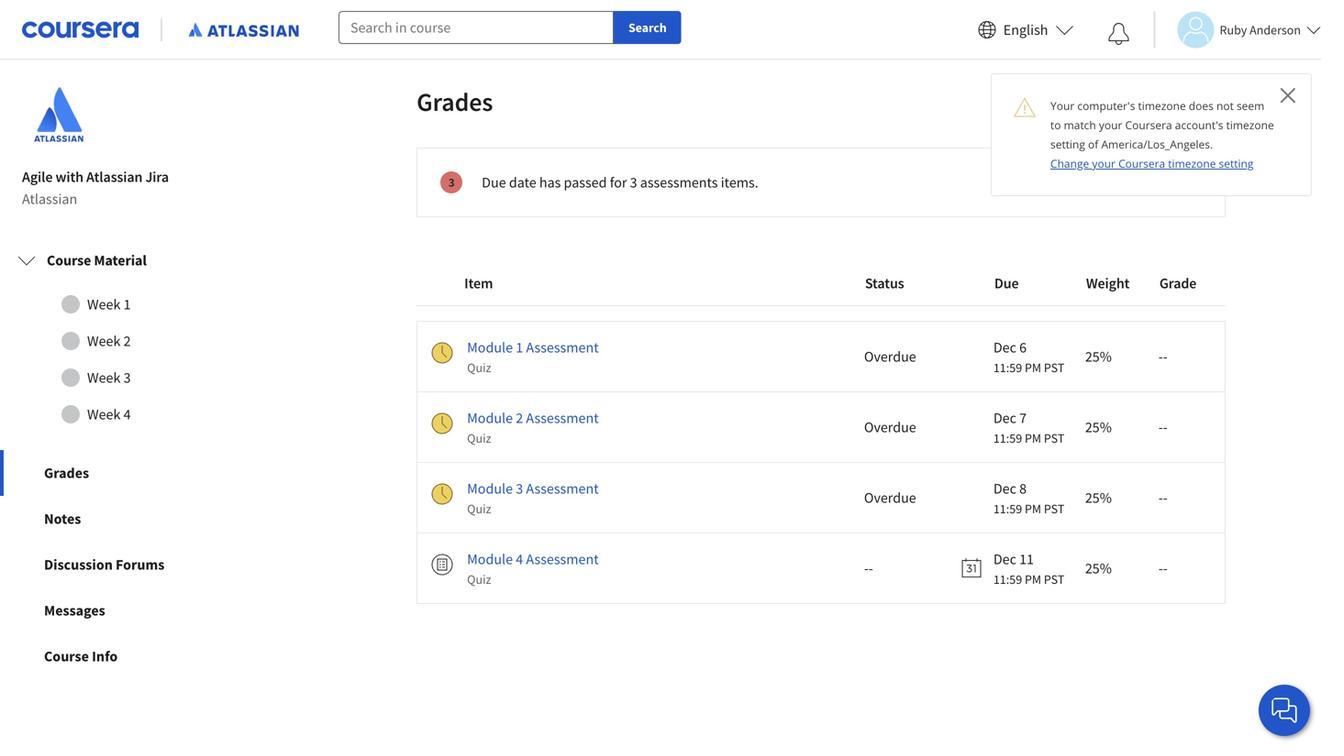 Task type: describe. For each thing, give the bounding box(es) containing it.
overdue for dec 8
[[864, 489, 916, 507]]

1 vertical spatial coursera
[[1118, 156, 1165, 171]]

notes link
[[0, 496, 264, 542]]

search button
[[614, 11, 681, 44]]

Search in course text field
[[339, 11, 614, 44]]

assessments
[[640, 173, 718, 192]]

info
[[92, 648, 118, 666]]

assessment for module 4 assessment
[[526, 551, 599, 569]]

due date has passed for 3 assessments items.
[[482, 173, 759, 192]]

help center image
[[1273, 700, 1296, 722]]

course for course material
[[47, 251, 91, 270]]

week 2
[[87, 332, 131, 351]]

ruby anderson
[[1220, 22, 1301, 38]]

1 vertical spatial your
[[1092, 156, 1116, 171]]

material
[[94, 251, 147, 270]]

match
[[1064, 117, 1096, 133]]

week 2 link
[[17, 323, 247, 360]]

25% for dec 7
[[1085, 418, 1112, 437]]

forums
[[116, 556, 164, 574]]

your computer's timezone does not seem to match your coursera account's timezone setting of america/los_angeles. change your coursera timezone setting
[[1051, 98, 1274, 171]]

week 3
[[87, 369, 131, 387]]

module 2 assessment quiz
[[467, 409, 599, 447]]

module 1 assessment cell
[[467, 337, 733, 377]]

week for week 1
[[87, 295, 121, 314]]

dec for dec 7
[[993, 409, 1017, 428]]

module 1 assessment link
[[467, 337, 599, 359]]

overdue image
[[431, 484, 453, 506]]

atlassian image
[[22, 78, 95, 151]]

1 for week
[[123, 295, 131, 314]]

7
[[1019, 409, 1027, 428]]

dec 6 11:59 pm pst
[[993, 339, 1065, 376]]

1 vertical spatial timezone
[[1226, 117, 1274, 133]]

due for due date has passed for 3 assessments items.
[[482, 173, 506, 192]]

2 vertical spatial timezone
[[1168, 156, 1216, 171]]

of
[[1088, 137, 1099, 152]]

module 4 assessment link
[[467, 549, 599, 571]]

module 3 assessment link
[[467, 478, 599, 500]]

overdue for dec 6
[[864, 348, 916, 366]]

discussion
[[44, 556, 113, 574]]

module 1 assessment quiz
[[467, 339, 599, 376]]

for
[[610, 173, 627, 192]]

course for course info
[[44, 648, 89, 666]]

your
[[1051, 98, 1075, 113]]

6
[[1019, 339, 1027, 357]]

america/los_angeles.
[[1101, 137, 1213, 152]]

does
[[1189, 98, 1214, 113]]

quiz for module 2 assessment
[[467, 430, 491, 447]]

overdue image for module 2 assessment
[[431, 413, 453, 435]]

discussion forums link
[[0, 542, 264, 588]]

with
[[55, 168, 83, 186]]

show notifications image
[[1108, 23, 1130, 45]]

item
[[464, 274, 493, 293]]

0 vertical spatial atlassian
[[86, 168, 143, 186]]

-- for dec 6
[[1159, 348, 1168, 366]]

weight
[[1086, 274, 1130, 293]]

4 for week
[[123, 406, 131, 424]]

module for module 3 assessment
[[467, 480, 513, 498]]

25% for dec 6
[[1085, 348, 1112, 366]]

module for module 2 assessment
[[467, 409, 513, 428]]

row containing item
[[417, 262, 1226, 306]]

assessment for module 3 assessment
[[526, 480, 599, 498]]

8
[[1019, 480, 1027, 498]]

not
[[1217, 98, 1234, 113]]

-- for dec 8
[[1159, 489, 1168, 507]]

items.
[[721, 173, 759, 192]]

0 horizontal spatial grades
[[44, 464, 89, 483]]

assignment count element
[[449, 166, 455, 199]]

change your coursera timezone setting link
[[1051, 156, 1254, 171]]

module 4 assessment quiz
[[467, 551, 599, 588]]

pm for 11
[[1025, 572, 1041, 588]]

quiz for module 3 assessment
[[467, 501, 491, 518]]

course info
[[44, 648, 118, 666]]

grades link
[[0, 451, 264, 496]]

week 4 link
[[17, 396, 247, 433]]

dec 11 cell
[[960, 549, 1071, 589]]

pm for 6
[[1025, 360, 1041, 376]]

status column header
[[865, 273, 947, 295]]

pm for 7
[[1025, 430, 1041, 447]]

module 4 assessment cell
[[467, 549, 733, 589]]



Task type: locate. For each thing, give the bounding box(es) containing it.
1 dec from the top
[[993, 339, 1017, 357]]

11:59 down 8
[[993, 501, 1022, 518]]

0 vertical spatial coursera
[[1125, 117, 1172, 133]]

1 up week 2 link
[[123, 295, 131, 314]]

dec for dec 11
[[993, 551, 1017, 569]]

warning image
[[1014, 96, 1036, 118]]

assessment for module 2 assessment
[[526, 409, 599, 428]]

course inside dropdown button
[[47, 251, 91, 270]]

1 module from the top
[[467, 339, 513, 357]]

3 left date
[[449, 175, 455, 190]]

11:59 down 6 at the top of the page
[[993, 360, 1022, 376]]

3 11:59 from the top
[[993, 501, 1022, 518]]

atlassian left jira
[[86, 168, 143, 186]]

1 25% from the top
[[1085, 348, 1112, 366]]

assessment up module 2 assessment link
[[526, 339, 599, 357]]

grade
[[1160, 274, 1197, 293]]

module down item
[[467, 339, 513, 357]]

1 vertical spatial due
[[994, 274, 1019, 293]]

5 row from the top
[[417, 533, 1226, 605]]

quiz for module 4 assessment
[[467, 572, 491, 588]]

account's
[[1175, 117, 1223, 133]]

11
[[1019, 551, 1034, 569]]

3 right for
[[630, 173, 637, 192]]

pst inside dec 8 11:59 pm pst
[[1044, 501, 1065, 518]]

week for week 4
[[87, 406, 121, 424]]

1 week from the top
[[87, 295, 121, 314]]

4 down module 3 assessment quiz on the bottom of page
[[516, 551, 523, 569]]

dec inside dec 8 11:59 pm pst
[[993, 480, 1017, 498]]

2 vertical spatial overdue
[[864, 489, 916, 507]]

dec inside dec 6 11:59 pm pst
[[993, 339, 1017, 357]]

pst right due soon icon
[[1044, 572, 1065, 588]]

dec 8 11:59 pm pst
[[993, 480, 1065, 518]]

2 assessment from the top
[[526, 409, 599, 428]]

atlassian
[[86, 168, 143, 186], [22, 190, 77, 208]]

2 down week 1 link
[[123, 332, 131, 351]]

3 assessment from the top
[[526, 480, 599, 498]]

1 horizontal spatial due
[[994, 274, 1019, 293]]

2 pst from the top
[[1044, 430, 1065, 447]]

1 overdue from the top
[[864, 348, 916, 366]]

0 vertical spatial 4
[[123, 406, 131, 424]]

11:59 for 6
[[993, 360, 1022, 376]]

row containing module 3 assessment
[[417, 462, 1226, 533]]

dec left 7
[[993, 409, 1017, 428]]

2 week from the top
[[87, 332, 121, 351]]

11:59 for 8
[[993, 501, 1022, 518]]

discussion forums
[[44, 556, 164, 574]]

2 inside module 2 assessment quiz
[[516, 409, 523, 428]]

4 row from the top
[[417, 462, 1226, 533]]

timezone mismatch warning modal dialog
[[991, 73, 1312, 196]]

coursera
[[1125, 117, 1172, 133], [1118, 156, 1165, 171]]

0 vertical spatial overdue
[[864, 348, 916, 366]]

due for due
[[994, 274, 1019, 293]]

dec inside dec 7 11:59 pm pst
[[993, 409, 1017, 428]]

3 up week 4 link
[[123, 369, 131, 387]]

quiz inside the module 1 assessment quiz
[[467, 360, 491, 376]]

dec 7 11:59 pm pst
[[993, 409, 1065, 447]]

overdue image
[[431, 342, 453, 364], [431, 413, 453, 435]]

2
[[123, 332, 131, 351], [516, 409, 523, 428]]

course
[[47, 251, 91, 270], [44, 648, 89, 666]]

3
[[630, 173, 637, 192], [449, 175, 455, 190], [123, 369, 131, 387], [516, 480, 523, 498]]

pst up dec 7 11:59 pm pst
[[1044, 360, 1065, 376]]

computer's
[[1077, 98, 1135, 113]]

pm inside dec 6 11:59 pm pst
[[1025, 360, 1041, 376]]

dec inside dec 11 11:59 pm pst
[[993, 551, 1017, 569]]

quiz for module 1 assessment
[[467, 360, 491, 376]]

1 pm from the top
[[1025, 360, 1041, 376]]

pst inside dec 7 11:59 pm pst
[[1044, 430, 1065, 447]]

grades
[[417, 86, 493, 118], [44, 464, 89, 483]]

pm for 8
[[1025, 501, 1041, 518]]

timezone down the seem
[[1226, 117, 1274, 133]]

module inside module 2 assessment quiz
[[467, 409, 513, 428]]

assessment for module 1 assessment
[[526, 339, 599, 357]]

row
[[417, 262, 1226, 306], [417, 321, 1226, 392], [417, 392, 1226, 462], [417, 462, 1226, 533], [417, 533, 1226, 605]]

dec left 6 at the top of the page
[[993, 339, 1017, 357]]

2 quiz from the top
[[467, 430, 491, 447]]

3 quiz from the top
[[467, 501, 491, 518]]

module 3 assessment cell
[[467, 478, 733, 518]]

pst up dec 11 11:59 pm pst
[[1044, 501, 1065, 518]]

pm down 8
[[1025, 501, 1041, 518]]

11:59 inside dec 6 11:59 pm pst
[[993, 360, 1022, 376]]

0 horizontal spatial 4
[[123, 406, 131, 424]]

4 quiz from the top
[[467, 572, 491, 588]]

week down "week 1" on the left top
[[87, 332, 121, 351]]

your down of
[[1092, 156, 1116, 171]]

1 quiz from the top
[[467, 360, 491, 376]]

grades up notes at the left of page
[[44, 464, 89, 483]]

coursera down america/los_angeles.
[[1118, 156, 1165, 171]]

3 row from the top
[[417, 392, 1226, 462]]

ruby
[[1220, 22, 1247, 38]]

quiz down the module 1 assessment link
[[467, 360, 491, 376]]

jira
[[145, 168, 169, 186]]

3 module from the top
[[467, 480, 513, 498]]

quiz inside module 3 assessment quiz
[[467, 501, 491, 518]]

2 for module
[[516, 409, 523, 428]]

1 assessment from the top
[[526, 339, 599, 357]]

assessment down the module 1 assessment quiz
[[526, 409, 599, 428]]

coursera image
[[22, 15, 139, 44]]

pst for 7
[[1044, 430, 1065, 447]]

3 25% from the top
[[1085, 489, 1112, 507]]

row containing module 2 assessment
[[417, 392, 1226, 462]]

1 overdue image from the top
[[431, 342, 453, 364]]

module 2 assessment cell
[[467, 407, 733, 448]]

2 25% from the top
[[1085, 418, 1112, 437]]

25%
[[1085, 348, 1112, 366], [1085, 418, 1112, 437], [1085, 489, 1112, 507], [1085, 560, 1112, 578]]

status
[[865, 274, 904, 293]]

4 module from the top
[[467, 551, 513, 569]]

1 for module
[[516, 339, 523, 357]]

0 vertical spatial your
[[1099, 117, 1122, 133]]

pm down 6 at the top of the page
[[1025, 360, 1041, 376]]

2 row from the top
[[417, 321, 1226, 392]]

assignments table grid
[[417, 262, 1226, 605]]

pst for 11
[[1044, 572, 1065, 588]]

due left date
[[482, 173, 506, 192]]

grade column header
[[1160, 273, 1197, 295]]

to
[[1051, 117, 1061, 133]]

0 vertical spatial course
[[47, 251, 91, 270]]

due
[[482, 173, 506, 192], [994, 274, 1019, 293]]

week up 'week 4'
[[87, 369, 121, 387]]

overdue image for module 1 assessment
[[431, 342, 453, 364]]

25% right dec 7 11:59 pm pst
[[1085, 418, 1112, 437]]

4 pst from the top
[[1044, 572, 1065, 588]]

2 overdue from the top
[[864, 418, 916, 437]]

messages
[[44, 602, 105, 620]]

item column header
[[464, 273, 817, 295]]

0 vertical spatial due
[[482, 173, 506, 192]]

3 overdue from the top
[[864, 489, 916, 507]]

timezone
[[1138, 98, 1186, 113], [1226, 117, 1274, 133], [1168, 156, 1216, 171]]

2 for week
[[123, 332, 131, 351]]

4 inside module 4 assessment quiz
[[516, 551, 523, 569]]

11:59
[[993, 360, 1022, 376], [993, 430, 1022, 447], [993, 501, 1022, 518], [993, 572, 1022, 588]]

overdue image left the module 1 assessment quiz
[[431, 342, 453, 364]]

weight column header
[[1086, 273, 1130, 295]]

0 vertical spatial timezone
[[1138, 98, 1186, 113]]

11:59 inside dec 7 11:59 pm pst
[[993, 430, 1022, 447]]

dec left 8
[[993, 480, 1017, 498]]

module for module 1 assessment
[[467, 339, 513, 357]]

25% right dec 6 11:59 pm pst
[[1085, 348, 1112, 366]]

due inside column header
[[994, 274, 1019, 293]]

quiz inside module 4 assessment quiz
[[467, 572, 491, 588]]

due soon image
[[960, 557, 982, 579]]

module
[[467, 339, 513, 357], [467, 409, 513, 428], [467, 480, 513, 498], [467, 551, 513, 569]]

module down module 3 assessment quiz on the bottom of page
[[467, 551, 513, 569]]

1 horizontal spatial 1
[[516, 339, 523, 357]]

1 horizontal spatial 4
[[516, 551, 523, 569]]

25% for dec 8
[[1085, 489, 1112, 507]]

--
[[1159, 348, 1168, 366], [1159, 418, 1168, 437], [1159, 489, 1168, 507], [864, 560, 873, 578], [1159, 560, 1168, 578]]

course left material
[[47, 251, 91, 270]]

quiz
[[467, 360, 491, 376], [467, 430, 491, 447], [467, 501, 491, 518], [467, 572, 491, 588]]

1 horizontal spatial 2
[[516, 409, 523, 428]]

course info link
[[0, 634, 264, 680]]

module down the module 1 assessment quiz
[[467, 409, 513, 428]]

pst
[[1044, 360, 1065, 376], [1044, 430, 1065, 447], [1044, 501, 1065, 518], [1044, 572, 1065, 588]]

dec
[[993, 339, 1017, 357], [993, 409, 1017, 428], [993, 480, 1017, 498], [993, 551, 1017, 569]]

-- for dec 7
[[1159, 418, 1168, 437]]

overdue
[[864, 348, 916, 366], [864, 418, 916, 437], [864, 489, 916, 507]]

grades down 'search in course' text box
[[417, 86, 493, 118]]

25% right dec 8 11:59 pm pst
[[1085, 489, 1112, 507]]

3 week from the top
[[87, 369, 121, 387]]

notes
[[44, 510, 81, 529]]

✕
[[1280, 80, 1296, 110]]

11:59 inside dec 11 11:59 pm pst
[[993, 572, 1022, 588]]

coursera up america/los_angeles.
[[1125, 117, 1172, 133]]

week 3 link
[[17, 360, 247, 396]]

module inside the module 1 assessment quiz
[[467, 339, 513, 357]]

your down computer's
[[1099, 117, 1122, 133]]

assessment down module 3 assessment quiz on the bottom of page
[[526, 551, 599, 569]]

pm down 7
[[1025, 430, 1041, 447]]

assessment inside module 3 assessment quiz
[[526, 480, 599, 498]]

1 vertical spatial overdue
[[864, 418, 916, 437]]

1
[[123, 295, 131, 314], [516, 339, 523, 357]]

quiz inside module 2 assessment quiz
[[467, 430, 491, 447]]

11:59 for 7
[[993, 430, 1022, 447]]

1 horizontal spatial grades
[[417, 86, 493, 118]]

quiz right overdue image
[[467, 501, 491, 518]]

english
[[1004, 21, 1048, 39]]

4 assessment from the top
[[526, 551, 599, 569]]

1 vertical spatial course
[[44, 648, 89, 666]]

course left info
[[44, 648, 89, 666]]

date
[[509, 173, 536, 192]]

pst inside dec 6 11:59 pm pst
[[1044, 360, 1065, 376]]

4 25% from the top
[[1085, 560, 1112, 578]]

quiz down module 2 assessment link
[[467, 430, 491, 447]]

week 1
[[87, 295, 131, 314]]

4
[[123, 406, 131, 424], [516, 551, 523, 569]]

1 row from the top
[[417, 262, 1226, 306]]

quiz down module 4 assessment link
[[467, 572, 491, 588]]

2 dec from the top
[[993, 409, 1017, 428]]

timezone down account's
[[1168, 156, 1216, 171]]

11:59 down 7
[[993, 430, 1022, 447]]

pm inside dec 11 11:59 pm pst
[[1025, 572, 1041, 588]]

passed
[[564, 173, 607, 192]]

week
[[87, 295, 121, 314], [87, 332, 121, 351], [87, 369, 121, 387], [87, 406, 121, 424]]

chat with us image
[[1270, 696, 1299, 726]]

english button
[[971, 0, 1081, 60]]

✕ button
[[1280, 80, 1296, 110]]

3 pm from the top
[[1025, 501, 1041, 518]]

0 horizontal spatial setting
[[1051, 137, 1085, 152]]

due column header
[[994, 273, 1070, 295]]

25% right dec 11 11:59 pm pst
[[1085, 560, 1112, 578]]

overdue for dec 7
[[864, 418, 916, 437]]

messages link
[[0, 588, 264, 634]]

1 up module 2 assessment link
[[516, 339, 523, 357]]

search
[[628, 19, 667, 36]]

pm down 11
[[1025, 572, 1041, 588]]

0 vertical spatial 2
[[123, 332, 131, 351]]

pm
[[1025, 360, 1041, 376], [1025, 430, 1041, 447], [1025, 501, 1041, 518], [1025, 572, 1041, 588]]

week down 'week 3'
[[87, 406, 121, 424]]

pm inside dec 8 11:59 pm pst
[[1025, 501, 1041, 518]]

setting up "change"
[[1051, 137, 1085, 152]]

module 2 assessment link
[[467, 407, 599, 429]]

pm inside dec 7 11:59 pm pst
[[1025, 430, 1041, 447]]

week for week 2
[[87, 332, 121, 351]]

week up week 2
[[87, 295, 121, 314]]

week for week 3
[[87, 369, 121, 387]]

2 down the module 1 assessment quiz
[[516, 409, 523, 428]]

dec for dec 6
[[993, 339, 1017, 357]]

0 vertical spatial overdue image
[[431, 342, 453, 364]]

atlassian down agile at the left top of page
[[22, 190, 77, 208]]

4 down week 3 link
[[123, 406, 131, 424]]

week 1 link
[[17, 286, 247, 323]]

1 vertical spatial 1
[[516, 339, 523, 357]]

1 11:59 from the top
[[993, 360, 1022, 376]]

module inside module 4 assessment quiz
[[467, 551, 513, 569]]

1 vertical spatial atlassian
[[22, 190, 77, 208]]

module inside module 3 assessment quiz
[[467, 480, 513, 498]]

timezone up america/los_angeles.
[[1138, 98, 1186, 113]]

your
[[1099, 117, 1122, 133], [1092, 156, 1116, 171]]

1 vertical spatial grades
[[44, 464, 89, 483]]

1 vertical spatial 2
[[516, 409, 523, 428]]

1 horizontal spatial setting
[[1219, 156, 1254, 171]]

1 vertical spatial 4
[[516, 551, 523, 569]]

week 4
[[87, 406, 131, 424]]

course material button
[[3, 235, 261, 286]]

assessment inside the module 1 assessment quiz
[[526, 339, 599, 357]]

3 down module 2 assessment quiz on the bottom left
[[516, 480, 523, 498]]

pst for 6
[[1044, 360, 1065, 376]]

dec for dec 8
[[993, 480, 1017, 498]]

module right overdue image
[[467, 480, 513, 498]]

1 vertical spatial overdue image
[[431, 413, 453, 435]]

due up dec 6 11:59 pm pst
[[994, 274, 1019, 293]]

4 dec from the top
[[993, 551, 1017, 569]]

assessment inside module 2 assessment quiz
[[526, 409, 599, 428]]

assessment inside module 4 assessment quiz
[[526, 551, 599, 569]]

course material
[[47, 251, 147, 270]]

11:59 inside dec 8 11:59 pm pst
[[993, 501, 1022, 518]]

row containing module 1 assessment
[[417, 321, 1226, 392]]

has
[[539, 173, 561, 192]]

1 horizontal spatial atlassian
[[86, 168, 143, 186]]

setting
[[1051, 137, 1085, 152], [1219, 156, 1254, 171]]

0 horizontal spatial 2
[[123, 332, 131, 351]]

0 vertical spatial setting
[[1051, 137, 1085, 152]]

3 dec from the top
[[993, 480, 1017, 498]]

11:59 for 11
[[993, 572, 1022, 588]]

4 11:59 from the top
[[993, 572, 1022, 588]]

2 pm from the top
[[1025, 430, 1041, 447]]

11:59 down 11
[[993, 572, 1022, 588]]

2 overdue image from the top
[[431, 413, 453, 435]]

1 vertical spatial setting
[[1219, 156, 1254, 171]]

pst up dec 8 11:59 pm pst
[[1044, 430, 1065, 447]]

dec left 11
[[993, 551, 1017, 569]]

overdue image up overdue image
[[431, 413, 453, 435]]

pst inside dec 11 11:59 pm pst
[[1044, 572, 1065, 588]]

module for module 4 assessment
[[467, 551, 513, 569]]

-
[[1159, 348, 1163, 366], [1163, 348, 1168, 366], [1159, 418, 1163, 437], [1163, 418, 1168, 437], [1159, 489, 1163, 507], [1163, 489, 1168, 507], [864, 560, 869, 578], [869, 560, 873, 578], [1159, 560, 1163, 578], [1163, 560, 1168, 578]]

dec 11 11:59 pm pst
[[993, 551, 1065, 588]]

0 vertical spatial 1
[[123, 295, 131, 314]]

assessment
[[526, 339, 599, 357], [526, 409, 599, 428], [526, 480, 599, 498], [526, 551, 599, 569]]

0 horizontal spatial due
[[482, 173, 506, 192]]

setting down account's
[[1219, 156, 1254, 171]]

4 pm from the top
[[1025, 572, 1041, 588]]

1 inside the module 1 assessment quiz
[[516, 339, 523, 357]]

assessment down module 2 assessment quiz on the bottom left
[[526, 480, 599, 498]]

2 module from the top
[[467, 409, 513, 428]]

module 3 assessment quiz
[[467, 480, 599, 518]]

4 week from the top
[[87, 406, 121, 424]]

agile
[[22, 168, 53, 186]]

4 for module
[[516, 551, 523, 569]]

row containing module 4 assessment
[[417, 533, 1226, 605]]

0 horizontal spatial 1
[[123, 295, 131, 314]]

pst for 8
[[1044, 501, 1065, 518]]

3 pst from the top
[[1044, 501, 1065, 518]]

anderson
[[1250, 22, 1301, 38]]

3 inside module 3 assessment quiz
[[516, 480, 523, 498]]

ruby anderson button
[[1154, 11, 1321, 48]]

change
[[1051, 156, 1089, 171]]

2 11:59 from the top
[[993, 430, 1022, 447]]

agile with atlassian jira atlassian
[[22, 168, 169, 208]]

0 horizontal spatial atlassian
[[22, 190, 77, 208]]

1 pst from the top
[[1044, 360, 1065, 376]]

0 vertical spatial grades
[[417, 86, 493, 118]]

seem
[[1237, 98, 1265, 113]]



Task type: vqa. For each thing, say whether or not it's contained in the screenshot.
the 11:59 for 6
yes



